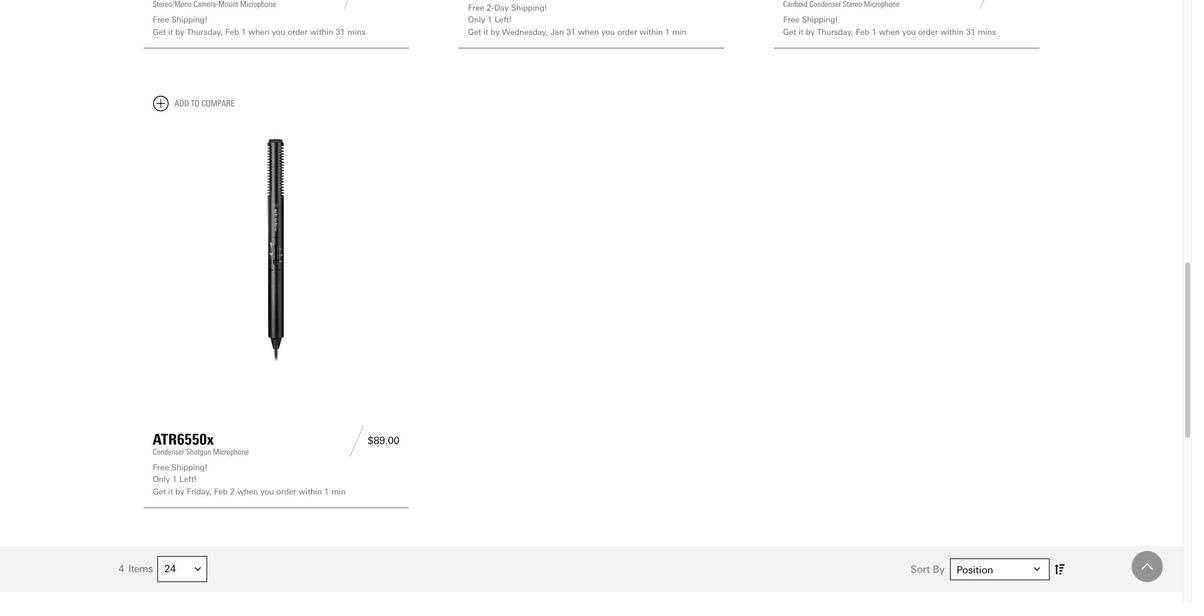 Task type: describe. For each thing, give the bounding box(es) containing it.
order inside free shipping! only 1 left! get it by friday, feb 2 when you order within 1 min
[[277, 487, 297, 497]]

atr6550x condenser shotgun microphone
[[153, 431, 249, 457]]

free inside free shipping! only 1 left! get it by friday, feb 2 when you order within 1 min
[[153, 463, 169, 472]]

condenser
[[153, 447, 184, 457]]

shipping! inside free shipping! only 1 left! get it by friday, feb 2 when you order within 1 min
[[172, 463, 207, 472]]

microphone
[[213, 447, 249, 457]]

items
[[128, 564, 153, 575]]

feb inside free shipping! only 1 left! get it by friday, feb 2 when you order within 1 min
[[214, 487, 228, 497]]

1 thursday, from the left
[[187, 27, 223, 37]]

1 31 from the left
[[336, 27, 345, 37]]

1 free shipping! get it by thursday, feb 1 when you order within 31 mins from the left
[[153, 15, 366, 37]]

min inside free shipping! only 1 left! get it by friday, feb 2 when you order within 1 min
[[332, 487, 346, 497]]

friday,
[[187, 487, 212, 497]]

compare
[[201, 99, 235, 109]]

2 mins from the left
[[979, 27, 997, 37]]

it inside free 2 -day shipping! only 1 left! get it by wednesday, jan 31 when you order within 1 min
[[484, 27, 489, 37]]

you inside free shipping! only 1 left! get it by friday, feb 2 when you order within 1 min
[[261, 487, 274, 497]]

within inside free 2 -day shipping! only 1 left! get it by wednesday, jan 31 when you order within 1 min
[[640, 27, 663, 37]]

it inside free shipping! only 1 left! get it by friday, feb 2 when you order within 1 min
[[168, 487, 173, 497]]

wednesday,
[[502, 27, 549, 37]]

min inside free 2 -day shipping! only 1 left! get it by wednesday, jan 31 when you order within 1 min
[[673, 27, 687, 37]]

2 divider line image from the left
[[977, 0, 999, 9]]

within inside free shipping! only 1 left! get it by friday, feb 2 when you order within 1 min
[[299, 487, 322, 497]]

get inside free 2 -day shipping! only 1 left! get it by wednesday, jan 31 when you order within 1 min
[[468, 27, 481, 37]]

you inside free 2 -day shipping! only 1 left! get it by wednesday, jan 31 when you order within 1 min
[[602, 27, 615, 37]]

when inside free shipping! only 1 left! get it by friday, feb 2 when you order within 1 min
[[237, 487, 258, 497]]

2 inside free shipping! only 1 left! get it by friday, feb 2 when you order within 1 min
[[230, 487, 235, 497]]

only inside free shipping! only 1 left! get it by friday, feb 2 when you order within 1 min
[[153, 475, 170, 484]]

order inside free 2 -day shipping! only 1 left! get it by wednesday, jan 31 when you order within 1 min
[[618, 27, 638, 37]]

get inside free shipping! only 1 left! get it by friday, feb 2 when you order within 1 min
[[153, 487, 166, 497]]



Task type: vqa. For each thing, say whether or not it's contained in the screenshot.
R70x
no



Task type: locate. For each thing, give the bounding box(es) containing it.
shipping!
[[511, 3, 547, 12], [172, 15, 207, 25], [802, 15, 838, 25], [172, 463, 207, 472]]

0 horizontal spatial left!
[[179, 475, 196, 484]]

by
[[933, 564, 945, 576]]

shotgun
[[186, 447, 211, 457]]

0 horizontal spatial 2
[[230, 487, 235, 497]]

0 horizontal spatial min
[[332, 487, 346, 497]]

by
[[175, 27, 185, 37], [491, 27, 500, 37], [806, 27, 815, 37], [175, 487, 185, 497]]

0 horizontal spatial divider line image
[[340, 0, 362, 9]]

atr6550x image
[[153, 122, 400, 369]]

by inside free 2 -day shipping! only 1 left! get it by wednesday, jan 31 when you order within 1 min
[[491, 27, 500, 37]]

set descending direction image
[[1055, 562, 1065, 577]]

0 vertical spatial 2
[[487, 3, 492, 12]]

0 vertical spatial only
[[468, 15, 486, 25]]

4
[[119, 564, 124, 575]]

divider line image
[[340, 0, 362, 9], [977, 0, 999, 9]]

2 31 from the left
[[567, 27, 576, 37]]

left! down "day"
[[495, 15, 512, 25]]

2 left "day"
[[487, 3, 492, 12]]

0 horizontal spatial mins
[[348, 27, 366, 37]]

day
[[494, 3, 509, 12]]

1 horizontal spatial thursday,
[[818, 27, 854, 37]]

arrow up image
[[1142, 562, 1154, 573]]

only
[[468, 15, 486, 25], [153, 475, 170, 484]]

1 horizontal spatial 31
[[567, 27, 576, 37]]

2
[[487, 3, 492, 12], [230, 487, 235, 497]]

you
[[272, 27, 286, 37], [602, 27, 615, 37], [903, 27, 916, 37], [261, 487, 274, 497]]

free inside free 2 -day shipping! only 1 left! get it by wednesday, jan 31 when you order within 1 min
[[468, 3, 485, 12]]

by inside free shipping! only 1 left! get it by friday, feb 2 when you order within 1 min
[[175, 487, 185, 497]]

shipping! inside free 2 -day shipping! only 1 left! get it by wednesday, jan 31 when you order within 1 min
[[511, 3, 547, 12]]

thursday,
[[187, 27, 223, 37], [818, 27, 854, 37]]

order
[[288, 27, 308, 37], [618, 27, 638, 37], [919, 27, 939, 37], [277, 487, 297, 497]]

divider line image
[[346, 426, 368, 457]]

1 vertical spatial left!
[[179, 475, 196, 484]]

2 right friday,
[[230, 487, 235, 497]]

-
[[492, 3, 494, 12]]

within
[[310, 27, 334, 37], [640, 27, 663, 37], [941, 27, 964, 37], [299, 487, 322, 497]]

3 31 from the left
[[967, 27, 976, 37]]

to
[[191, 99, 200, 109]]

1 horizontal spatial free shipping! get it by thursday, feb 1 when you order within 31 mins
[[784, 15, 997, 37]]

0 vertical spatial min
[[673, 27, 687, 37]]

1 horizontal spatial only
[[468, 15, 486, 25]]

carrat down image left set descending direction image
[[1034, 567, 1041, 573]]

2 horizontal spatial 31
[[967, 27, 976, 37]]

1 vertical spatial min
[[332, 487, 346, 497]]

1 mins from the left
[[348, 27, 366, 37]]

0 vertical spatial left!
[[495, 15, 512, 25]]

2 free shipping! get it by thursday, feb 1 when you order within 31 mins from the left
[[784, 15, 997, 37]]

31 inside free 2 -day shipping! only 1 left! get it by wednesday, jan 31 when you order within 1 min
[[567, 27, 576, 37]]

1 horizontal spatial carrat down image
[[1034, 567, 1041, 573]]

jan
[[551, 27, 564, 37]]

free shipping! get it by thursday, feb 1 when you order within 31 mins
[[153, 15, 366, 37], [784, 15, 997, 37]]

add
[[175, 99, 189, 109]]

31
[[336, 27, 345, 37], [567, 27, 576, 37], [967, 27, 976, 37]]

feb
[[225, 27, 239, 37], [856, 27, 870, 37], [214, 487, 228, 497]]

0 horizontal spatial only
[[153, 475, 170, 484]]

1 horizontal spatial divider line image
[[977, 0, 999, 9]]

free 2 -day shipping! only 1 left! get it by wednesday, jan 31 when you order within 1 min
[[468, 3, 687, 37]]

1 divider line image from the left
[[340, 0, 362, 9]]

sort by
[[911, 564, 945, 576]]

1 horizontal spatial min
[[673, 27, 687, 37]]

free
[[468, 3, 485, 12], [153, 15, 169, 25], [784, 15, 800, 25], [153, 463, 169, 472]]

get
[[153, 27, 166, 37], [468, 27, 481, 37], [784, 27, 797, 37], [153, 487, 166, 497]]

left! inside free 2 -day shipping! only 1 left! get it by wednesday, jan 31 when you order within 1 min
[[495, 15, 512, 25]]

2 thursday, from the left
[[818, 27, 854, 37]]

add to compare button
[[153, 96, 235, 112]]

left! inside free shipping! only 1 left! get it by friday, feb 2 when you order within 1 min
[[179, 475, 196, 484]]

min
[[673, 27, 687, 37], [332, 487, 346, 497]]

atr6550x
[[153, 431, 214, 449]]

1 vertical spatial only
[[153, 475, 170, 484]]

1 horizontal spatial 2
[[487, 3, 492, 12]]

2 carrat down image from the left
[[1034, 567, 1041, 573]]

$89.00
[[368, 435, 400, 447]]

it
[[168, 27, 173, 37], [484, 27, 489, 37], [799, 27, 804, 37], [168, 487, 173, 497]]

1 vertical spatial 2
[[230, 487, 235, 497]]

0 horizontal spatial 31
[[336, 27, 345, 37]]

0 horizontal spatial free shipping! get it by thursday, feb 1 when you order within 31 mins
[[153, 15, 366, 37]]

1 horizontal spatial mins
[[979, 27, 997, 37]]

add to compare
[[175, 99, 235, 109]]

carrat down image
[[195, 567, 201, 573], [1034, 567, 1041, 573]]

when inside free 2 -day shipping! only 1 left! get it by wednesday, jan 31 when you order within 1 min
[[578, 27, 599, 37]]

1 horizontal spatial left!
[[495, 15, 512, 25]]

only inside free 2 -day shipping! only 1 left! get it by wednesday, jan 31 when you order within 1 min
[[468, 15, 486, 25]]

when
[[249, 27, 270, 37], [578, 27, 599, 37], [879, 27, 900, 37], [237, 487, 258, 497]]

left!
[[495, 15, 512, 25], [179, 475, 196, 484]]

carrat down image right items
[[195, 567, 201, 573]]

4 items
[[119, 564, 153, 575]]

2 inside free 2 -day shipping! only 1 left! get it by wednesday, jan 31 when you order within 1 min
[[487, 3, 492, 12]]

0 horizontal spatial carrat down image
[[195, 567, 201, 573]]

0 horizontal spatial thursday,
[[187, 27, 223, 37]]

mins
[[348, 27, 366, 37], [979, 27, 997, 37]]

1
[[488, 15, 493, 25], [242, 27, 246, 37], [666, 27, 670, 37], [872, 27, 877, 37], [172, 475, 177, 484], [325, 487, 329, 497]]

1 carrat down image from the left
[[195, 567, 201, 573]]

free shipping! only 1 left! get it by friday, feb 2 when you order within 1 min
[[153, 463, 346, 497]]

left! up friday,
[[179, 475, 196, 484]]

sort
[[911, 564, 931, 576]]



